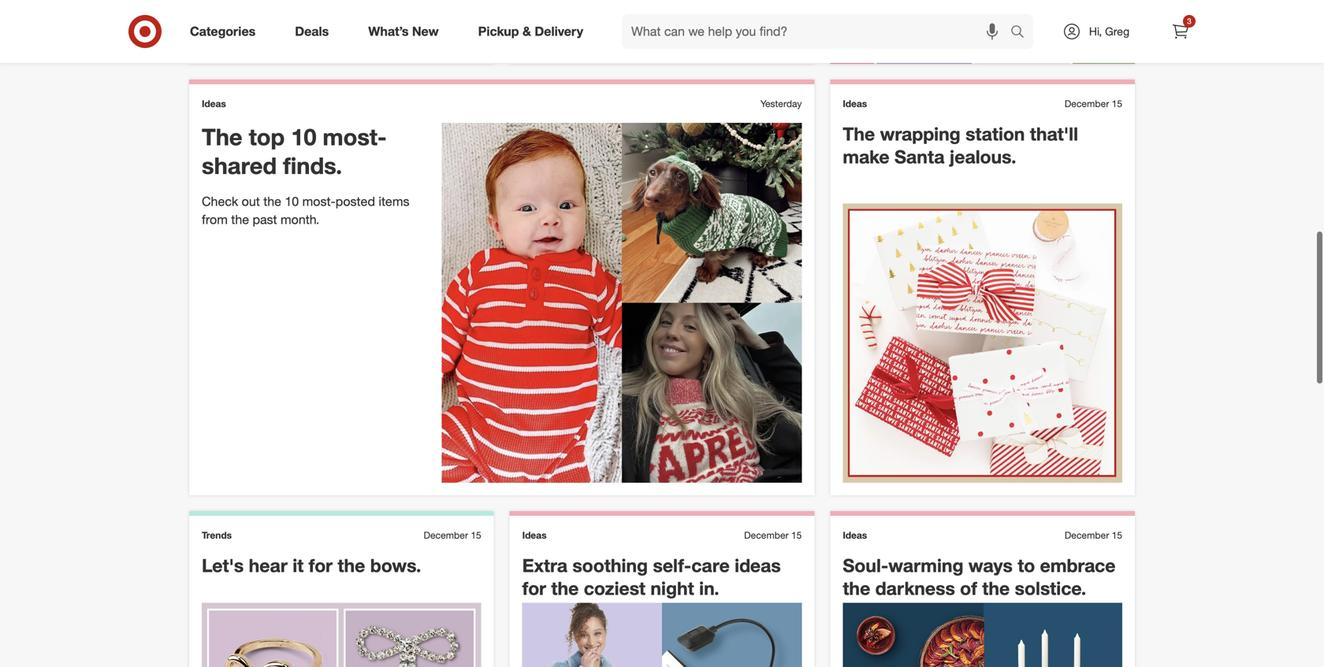 Task type: locate. For each thing, give the bounding box(es) containing it.
for down extra
[[522, 578, 546, 600]]

search
[[1004, 25, 1042, 41]]

search button
[[1004, 14, 1042, 52]]

soothing
[[573, 555, 648, 577]]

for right it
[[309, 555, 333, 577]]

december for soul-warming ways to embrace the darkness of the solstice.
[[1065, 530, 1109, 542]]

items
[[379, 194, 410, 210]]

extra soothing self-care ideas for the coziest night in. image
[[522, 604, 802, 668]]

out
[[242, 194, 260, 210]]

for
[[309, 555, 333, 577], [522, 578, 546, 600]]

jealous.
[[950, 146, 1017, 168]]

the
[[202, 123, 242, 151], [843, 123, 875, 145]]

pickup & delivery link
[[465, 14, 603, 49]]

categories
[[190, 24, 256, 39]]

most-
[[323, 123, 387, 151], [302, 194, 336, 210]]

pickup & delivery
[[478, 24, 583, 39]]

What can we help you find? suggestions appear below search field
[[622, 14, 1015, 49]]

the
[[263, 194, 281, 210], [231, 212, 249, 228], [338, 555, 365, 577], [551, 578, 579, 600], [843, 578, 871, 600], [983, 578, 1010, 600]]

0 horizontal spatial for
[[309, 555, 333, 577]]

coziest
[[584, 578, 646, 600]]

the left bows.
[[338, 555, 365, 577]]

10 up the finds.
[[291, 123, 317, 151]]

ideas up make
[[843, 98, 867, 110]]

these film-inspired eats are total show-stealers. image
[[522, 0, 802, 51]]

the down extra
[[551, 578, 579, 600]]

care
[[692, 555, 730, 577]]

everyone loves when pets love the holidays too! image
[[202, 0, 481, 51]]

1 vertical spatial 10
[[285, 194, 299, 210]]

ideas up extra
[[522, 530, 547, 542]]

finds.
[[283, 152, 342, 180]]

past
[[253, 212, 277, 228]]

ideas
[[735, 555, 781, 577]]

yesterday
[[761, 98, 802, 110]]

the inside the wrapping station that'll make santa jealous.
[[843, 123, 875, 145]]

for inside extra soothing self-care ideas for the coziest night in.
[[522, 578, 546, 600]]

check out the 10 most-posted items from the past month.
[[202, 194, 410, 228]]

month.
[[281, 212, 320, 228]]

the inside extra soothing self-care ideas for the coziest night in.
[[551, 578, 579, 600]]

ideas for soul-warming ways to embrace the darkness of the solstice.
[[843, 530, 867, 542]]

what's new link
[[355, 14, 459, 49]]

most- up the finds.
[[323, 123, 387, 151]]

ideas
[[202, 98, 226, 110], [843, 98, 867, 110], [522, 530, 547, 542], [843, 530, 867, 542]]

the for the wrapping station that'll make santa jealous.
[[843, 123, 875, 145]]

hi,
[[1089, 24, 1102, 38]]

the wrapping station that'll make santa jealous. image
[[843, 204, 1123, 483]]

most- up month.
[[302, 194, 336, 210]]

1 vertical spatial most-
[[302, 194, 336, 210]]

shared
[[202, 152, 277, 180]]

posted
[[336, 194, 375, 210]]

1 the from the left
[[202, 123, 242, 151]]

1 horizontal spatial the
[[843, 123, 875, 145]]

the inside the top 10 most- shared finds.
[[202, 123, 242, 151]]

december 15 for the wrapping station that'll make santa jealous.
[[1065, 98, 1123, 110]]

december 15
[[1065, 98, 1123, 110], [424, 530, 481, 542], [744, 530, 802, 542], [1065, 530, 1123, 542]]

ideas up soul-
[[843, 530, 867, 542]]

let's hear it for the bows.
[[202, 555, 421, 577]]

self-
[[653, 555, 692, 577]]

0 horizontal spatial the
[[202, 123, 242, 151]]

that'll
[[1030, 123, 1079, 145]]

of
[[960, 578, 978, 600]]

warming
[[889, 555, 964, 577]]

the wrapping station that'll make santa jealous.
[[843, 123, 1079, 168]]

in.
[[699, 578, 720, 600]]

soul-warming ways to embrace the darkness of the solstice. image
[[843, 604, 1123, 668]]

the up shared in the left top of the page
[[202, 123, 242, 151]]

let's
[[202, 555, 244, 577]]

check
[[202, 194, 238, 210]]

december for extra soothing self-care ideas for the coziest night in.
[[744, 530, 789, 542]]

darkness
[[876, 578, 955, 600]]

ways
[[969, 555, 1013, 577]]

the up make
[[843, 123, 875, 145]]

10 up month.
[[285, 194, 299, 210]]

0 vertical spatial most-
[[323, 123, 387, 151]]

station
[[966, 123, 1025, 145]]

2 the from the left
[[843, 123, 875, 145]]

10
[[291, 123, 317, 151], [285, 194, 299, 210]]

extra
[[522, 555, 568, 577]]

december
[[1065, 98, 1109, 110], [424, 530, 468, 542], [744, 530, 789, 542], [1065, 530, 1109, 542]]

1 horizontal spatial for
[[522, 578, 546, 600]]

15
[[1112, 98, 1123, 110], [471, 530, 481, 542], [792, 530, 802, 542], [1112, 530, 1123, 542]]

hear
[[249, 555, 288, 577]]

10 inside check out the 10 most-posted items from the past month.
[[285, 194, 299, 210]]

0 vertical spatial 10
[[291, 123, 317, 151]]

to
[[1018, 555, 1035, 577]]

the for the top 10 most- shared finds.
[[202, 123, 242, 151]]



Task type: vqa. For each thing, say whether or not it's contained in the screenshot.
right for
yes



Task type: describe. For each thing, give the bounding box(es) containing it.
the top 10 most- shared finds.
[[202, 123, 387, 180]]

december 15 for let's hear it for the bows.
[[424, 530, 481, 542]]

ideas for the wrapping station that'll make santa jealous.
[[843, 98, 867, 110]]

the up past
[[263, 194, 281, 210]]

ideas up shared in the left top of the page
[[202, 98, 226, 110]]

the down ways
[[983, 578, 1010, 600]]

it
[[293, 555, 304, 577]]

wrapping
[[880, 123, 961, 145]]

what's new
[[368, 24, 439, 39]]

most- inside check out the 10 most-posted items from the past month.
[[302, 194, 336, 210]]

what's
[[368, 24, 409, 39]]

let's hear it for the bows. image
[[202, 604, 481, 668]]

extra soothing self-care ideas for the coziest night in.
[[522, 555, 781, 600]]

hi, greg
[[1089, 24, 1130, 38]]

december for let's hear it for the bows.
[[424, 530, 468, 542]]

deals
[[295, 24, 329, 39]]

santa
[[895, 146, 945, 168]]

pickup
[[478, 24, 519, 39]]

top
[[249, 123, 285, 151]]

ideas for extra soothing self-care ideas for the coziest night in.
[[522, 530, 547, 542]]

deals link
[[282, 14, 349, 49]]

15 for extra soothing self-care ideas for the coziest night in.
[[792, 530, 802, 542]]

10 inside the top 10 most- shared finds.
[[291, 123, 317, 151]]

15 for soul-warming ways to embrace the darkness of the solstice.
[[1112, 530, 1123, 542]]

make
[[843, 146, 890, 168]]

3 link
[[1164, 14, 1198, 49]]

soul-warming ways to embrace the darkness of the solstice.
[[843, 555, 1116, 600]]

3
[[1187, 16, 1192, 26]]

the top 10 most-shared finds. image
[[442, 123, 802, 483]]

december 15 for extra soothing self-care ideas for the coziest night in.
[[744, 530, 802, 542]]

trends
[[202, 530, 232, 542]]

the down soul-
[[843, 578, 871, 600]]

15 for let's hear it for the bows.
[[471, 530, 481, 542]]

collage of gift ideas image
[[830, 0, 1135, 64]]

bows.
[[370, 555, 421, 577]]

delivery
[[535, 24, 583, 39]]

december 15 for soul-warming ways to embrace the darkness of the solstice.
[[1065, 530, 1123, 542]]

&
[[523, 24, 531, 39]]

categories link
[[177, 14, 275, 49]]

soul-
[[843, 555, 889, 577]]

the down out
[[231, 212, 249, 228]]

15 for the wrapping station that'll make santa jealous.
[[1112, 98, 1123, 110]]

greg
[[1105, 24, 1130, 38]]

night
[[651, 578, 694, 600]]

new
[[412, 24, 439, 39]]

solstice.
[[1015, 578, 1087, 600]]

most- inside the top 10 most- shared finds.
[[323, 123, 387, 151]]

december for the wrapping station that'll make santa jealous.
[[1065, 98, 1109, 110]]

from
[[202, 212, 228, 228]]

embrace
[[1040, 555, 1116, 577]]



